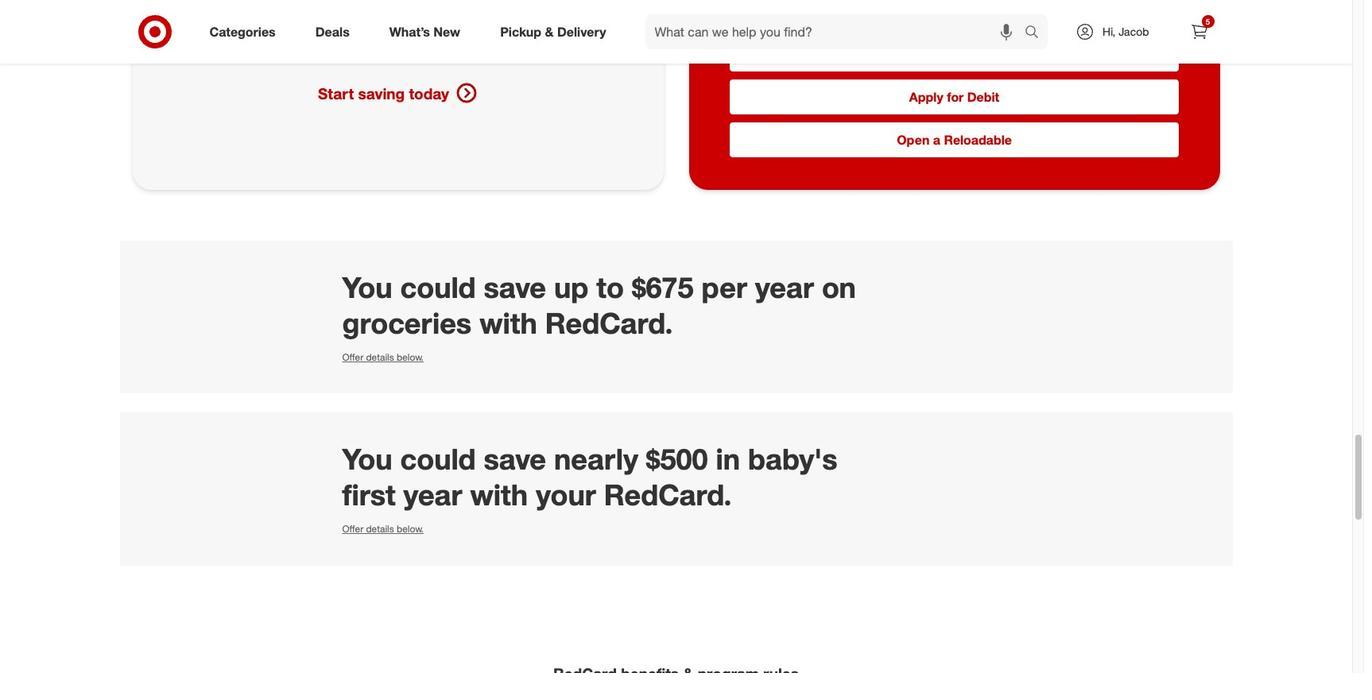 Task type: describe. For each thing, give the bounding box(es) containing it.
what's new
[[389, 24, 460, 39]]

baby's
[[748, 442, 838, 476]]

offer details below. link for you could save nearly $500 in baby's first year with your redcard.
[[342, 523, 424, 535]]

pickup
[[500, 24, 541, 39]]

target
[[174, 0, 228, 22]]

&
[[545, 24, 554, 39]]

deals
[[315, 24, 350, 39]]

on inside you could save up to $675 per year on groceries with redcard.
[[822, 270, 856, 304]]

could for with
[[400, 442, 476, 476]]

with inside you could save up to $675 per year on groceries with redcard.
[[480, 306, 537, 340]]

$675
[[632, 270, 694, 304]]

delivery
[[557, 24, 606, 39]]

per
[[702, 270, 747, 304]]

open a reloadable link
[[730, 123, 1179, 158]]

nearly
[[554, 442, 638, 476]]

you for you could save up to $675 per year on groceries with redcard.
[[342, 270, 392, 304]]

reloadable
[[944, 132, 1012, 148]]

you could save nearly $500 in baby's first year with your redcard.
[[342, 442, 838, 512]]

circle
[[233, 0, 284, 22]]

you for you could save nearly $500 in baby's first year with your redcard.
[[342, 442, 392, 476]]

for for credit
[[945, 46, 961, 62]]

groceries
[[342, 306, 472, 340]]

start saving today
[[318, 84, 449, 102]]

$500
[[646, 442, 708, 476]]

offers
[[289, 0, 339, 22]]

for for debit
[[947, 89, 964, 105]]

what's
[[389, 24, 430, 39]]

5-
[[505, 0, 522, 22]]

apply for apply for debit
[[909, 89, 944, 105]]

search button
[[1018, 14, 1056, 52]]

details for you could save up to $675 per year on groceries with redcard.
[[366, 351, 394, 363]]

50%
[[522, 0, 560, 22]]

start saving today link
[[148, 82, 648, 104]]

5 link
[[1182, 14, 1217, 49]]

offer details below. link for you could save up to $675 per year on groceries with redcard.
[[342, 351, 424, 363]]

save for up
[[484, 270, 546, 304]]

deals link
[[302, 14, 369, 49]]



Task type: locate. For each thing, give the bounding box(es) containing it.
below. for groceries
[[397, 351, 424, 363]]

offer down first
[[342, 523, 363, 535]]

1 vertical spatial offer details below.
[[342, 523, 424, 535]]

5
[[1206, 17, 1210, 26]]

up
[[554, 270, 589, 304]]

1 you from the top
[[342, 270, 392, 304]]

2 vertical spatial save
[[484, 442, 546, 476]]

items.
[[288, 26, 340, 48]]

what's new link
[[376, 14, 480, 49]]

your down nearly
[[536, 478, 596, 512]]

details
[[366, 351, 394, 363], [366, 523, 394, 535]]

1 vertical spatial below.
[[397, 523, 424, 535]]

offer details below. down first
[[342, 523, 424, 535]]

1 could from the top
[[400, 270, 476, 304]]

for
[[945, 46, 961, 62], [947, 89, 964, 105]]

redcard. down the $500
[[604, 478, 732, 512]]

0 vertical spatial below.
[[397, 351, 424, 363]]

0 vertical spatial offer details below.
[[342, 351, 424, 363]]

jacob
[[1119, 25, 1149, 38]]

apply for debit link
[[730, 80, 1179, 115]]

could
[[400, 270, 476, 304], [400, 442, 476, 476]]

1 horizontal spatial year
[[755, 270, 814, 304]]

0 vertical spatial could
[[400, 270, 476, 304]]

offer for you could save up to $675 per year on groceries with redcard.
[[342, 351, 363, 363]]

below.
[[397, 351, 424, 363], [397, 523, 424, 535]]

1 horizontal spatial your
[[536, 478, 596, 512]]

start
[[318, 84, 354, 102]]

1 vertical spatial redcard.
[[604, 478, 732, 512]]

What can we help you find? suggestions appear below search field
[[645, 14, 1029, 49]]

apply for credit link
[[730, 37, 1179, 72]]

apply for credit
[[907, 46, 1002, 62]]

1 vertical spatial save
[[484, 270, 546, 304]]

1 offer details below. link from the top
[[342, 351, 424, 363]]

1 below. from the top
[[397, 351, 424, 363]]

for left credit
[[945, 46, 961, 62]]

details for you could save nearly $500 in baby's first year with your redcard.
[[366, 523, 394, 535]]

you
[[342, 270, 392, 304], [342, 442, 392, 476]]

apply for apply for credit
[[907, 46, 941, 62]]

hi, jacob
[[1103, 25, 1149, 38]]

saving
[[358, 84, 405, 102]]

year inside you could save up to $675 per year on groceries with redcard.
[[755, 270, 814, 304]]

0 vertical spatial offer details below. link
[[342, 351, 424, 363]]

offer details below. down groceries
[[342, 351, 424, 363]]

1 vertical spatial your
[[536, 478, 596, 512]]

could inside you could save nearly $500 in baby's first year with your redcard.
[[400, 442, 476, 476]]

help
[[381, 0, 418, 22]]

year right per
[[755, 270, 814, 304]]

1 vertical spatial you
[[342, 442, 392, 476]]

you up groceries
[[342, 270, 392, 304]]

year
[[755, 270, 814, 304], [404, 478, 462, 512]]

your inside target circle offers can help you save 5-50% on your favorite items.
[[174, 26, 212, 48]]

redcard. for to
[[545, 306, 673, 340]]

redcard. for $500
[[604, 478, 732, 512]]

0 vertical spatial details
[[366, 351, 394, 363]]

search
[[1018, 25, 1056, 41]]

apply for debit
[[909, 89, 999, 105]]

you inside you could save up to $675 per year on groceries with redcard.
[[342, 270, 392, 304]]

0 horizontal spatial your
[[174, 26, 212, 48]]

offer
[[342, 351, 363, 363], [342, 523, 363, 535]]

could inside you could save up to $675 per year on groceries with redcard.
[[400, 270, 476, 304]]

save inside you could save nearly $500 in baby's first year with your redcard.
[[484, 442, 546, 476]]

apply up a
[[909, 89, 944, 105]]

details down groceries
[[366, 351, 394, 363]]

1 offer from the top
[[342, 351, 363, 363]]

with inside you could save nearly $500 in baby's first year with your redcard.
[[470, 478, 528, 512]]

categories link
[[196, 14, 296, 49]]

to
[[597, 270, 624, 304]]

details down first
[[366, 523, 394, 535]]

1 vertical spatial offer details below. link
[[342, 523, 424, 535]]

pickup & delivery link
[[487, 14, 626, 49]]

save for nearly
[[484, 442, 546, 476]]

you could save up to $675 per year on groceries with redcard.
[[342, 270, 856, 340]]

your for redcard.
[[536, 478, 596, 512]]

1 vertical spatial with
[[470, 478, 528, 512]]

apply up apply for debit
[[907, 46, 941, 62]]

target circle offers can help you save 5-50% on your favorite items.
[[174, 0, 587, 48]]

offer details below.
[[342, 351, 424, 363], [342, 523, 424, 535]]

apply
[[907, 46, 941, 62], [909, 89, 944, 105]]

1 vertical spatial for
[[947, 89, 964, 105]]

1 vertical spatial apply
[[909, 89, 944, 105]]

a
[[933, 132, 941, 148]]

on
[[565, 0, 587, 22], [822, 270, 856, 304]]

offer details below. link
[[342, 351, 424, 363], [342, 523, 424, 535]]

offer details below. link down first
[[342, 523, 424, 535]]

offer details below. for you could save up to $675 per year on groceries with redcard.
[[342, 351, 424, 363]]

2 offer details below. link from the top
[[342, 523, 424, 535]]

0 vertical spatial with
[[480, 306, 537, 340]]

new
[[434, 24, 460, 39]]

offer details below. for you could save nearly $500 in baby's first year with your redcard.
[[342, 523, 424, 535]]

2 offer from the top
[[342, 523, 363, 535]]

1 vertical spatial offer
[[342, 523, 363, 535]]

can
[[344, 0, 376, 22]]

redcard. down to
[[545, 306, 673, 340]]

0 vertical spatial on
[[565, 0, 587, 22]]

offer details below. link down groceries
[[342, 351, 424, 363]]

0 vertical spatial you
[[342, 270, 392, 304]]

1 vertical spatial could
[[400, 442, 476, 476]]

your
[[174, 26, 212, 48], [536, 478, 596, 512]]

1 vertical spatial on
[[822, 270, 856, 304]]

credit
[[965, 46, 1002, 62]]

offer down groceries
[[342, 351, 363, 363]]

0 vertical spatial save
[[460, 0, 500, 22]]

save inside target circle offers can help you save 5-50% on your favorite items.
[[460, 0, 500, 22]]

2 you from the top
[[342, 442, 392, 476]]

0 horizontal spatial on
[[565, 0, 587, 22]]

1 offer details below. from the top
[[342, 351, 424, 363]]

your inside you could save nearly $500 in baby's first year with your redcard.
[[536, 478, 596, 512]]

you
[[423, 0, 455, 22]]

offer for you could save nearly $500 in baby's first year with your redcard.
[[342, 523, 363, 535]]

redcard. inside you could save up to $675 per year on groceries with redcard.
[[545, 306, 673, 340]]

categories
[[209, 24, 276, 39]]

you inside you could save nearly $500 in baby's first year with your redcard.
[[342, 442, 392, 476]]

2 below. from the top
[[397, 523, 424, 535]]

2 could from the top
[[400, 442, 476, 476]]

could for groceries
[[400, 270, 476, 304]]

save inside you could save up to $675 per year on groceries with redcard.
[[484, 270, 546, 304]]

0 vertical spatial apply
[[907, 46, 941, 62]]

on inside target circle offers can help you save 5-50% on your favorite items.
[[565, 0, 587, 22]]

favorite
[[217, 26, 283, 48]]

pickup & delivery
[[500, 24, 606, 39]]

for left debit
[[947, 89, 964, 105]]

2 details from the top
[[366, 523, 394, 535]]

below. for with
[[397, 523, 424, 535]]

save
[[460, 0, 500, 22], [484, 270, 546, 304], [484, 442, 546, 476]]

you up first
[[342, 442, 392, 476]]

0 vertical spatial your
[[174, 26, 212, 48]]

1 horizontal spatial on
[[822, 270, 856, 304]]

2 offer details below. from the top
[[342, 523, 424, 535]]

1 vertical spatial details
[[366, 523, 394, 535]]

redcard.
[[545, 306, 673, 340], [604, 478, 732, 512]]

0 vertical spatial redcard.
[[545, 306, 673, 340]]

open
[[897, 132, 930, 148]]

0 vertical spatial for
[[945, 46, 961, 62]]

in
[[716, 442, 740, 476]]

redcard. inside you could save nearly $500 in baby's first year with your redcard.
[[604, 478, 732, 512]]

open a reloadable
[[897, 132, 1012, 148]]

0 vertical spatial offer
[[342, 351, 363, 363]]

1 vertical spatial year
[[404, 478, 462, 512]]

0 horizontal spatial year
[[404, 478, 462, 512]]

1 details from the top
[[366, 351, 394, 363]]

debit
[[967, 89, 999, 105]]

year right first
[[404, 478, 462, 512]]

0 vertical spatial year
[[755, 270, 814, 304]]

with
[[480, 306, 537, 340], [470, 478, 528, 512]]

year inside you could save nearly $500 in baby's first year with your redcard.
[[404, 478, 462, 512]]

your down target
[[174, 26, 212, 48]]

your for favorite
[[174, 26, 212, 48]]

hi,
[[1103, 25, 1116, 38]]

first
[[342, 478, 396, 512]]

today
[[409, 84, 449, 102]]



Task type: vqa. For each thing, say whether or not it's contained in the screenshot.
Target Circle
no



